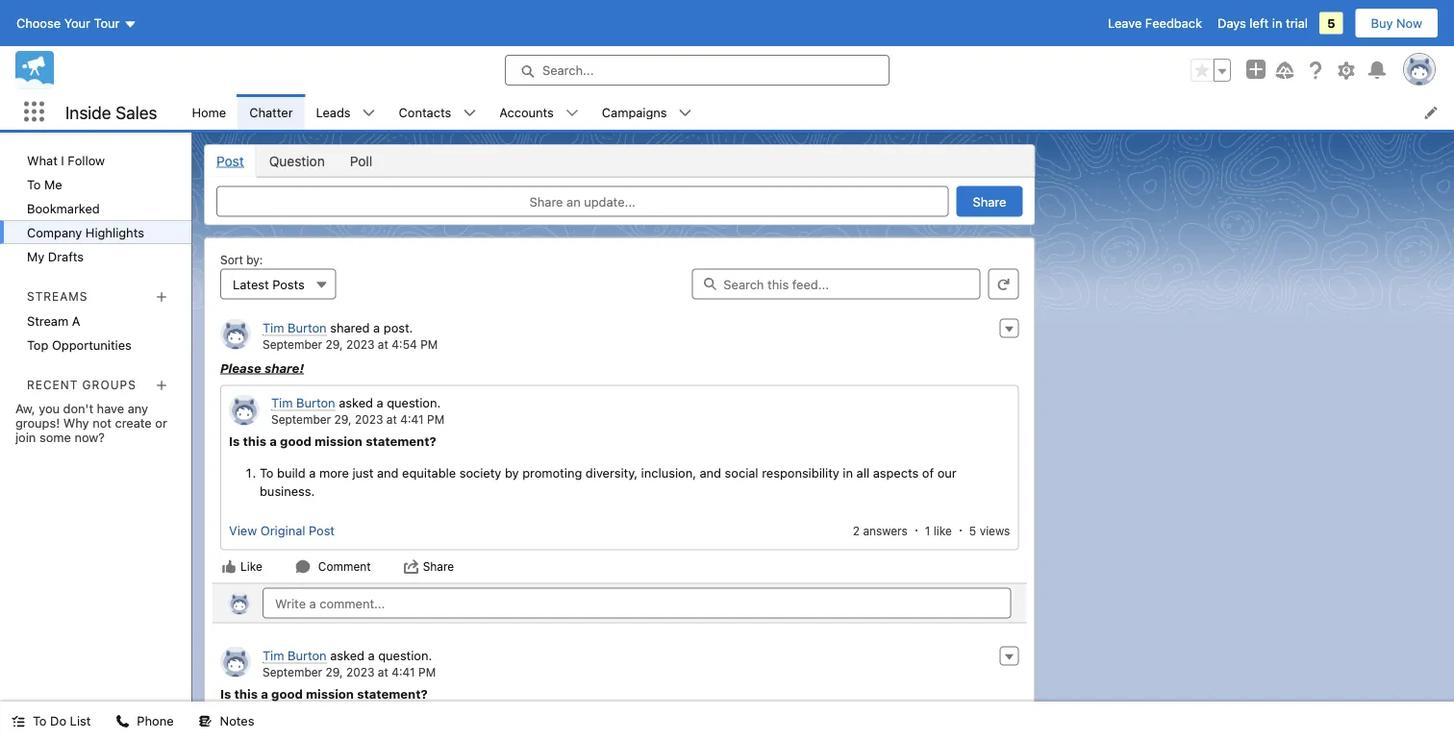 Task type: locate. For each thing, give the bounding box(es) containing it.
2 vertical spatial burton
[[288, 649, 327, 663]]

0 vertical spatial question.
[[387, 396, 441, 410]]

september 29, 2023 at 4:54 pm link
[[263, 338, 438, 351]]

september 29, 2023 at 4:41 pm link for tim burton 'link' to the middle
[[271, 413, 444, 426]]

2 vertical spatial text default image
[[199, 715, 212, 729]]

2023 for tim burton 'link' to the middle
[[355, 413, 383, 426]]

2023 inside tim burton shared a post. september 29, 2023 at 4:54 pm
[[346, 338, 375, 351]]

burton left shared
[[288, 321, 327, 335]]

0 vertical spatial pm
[[420, 338, 438, 351]]

at
[[378, 338, 388, 351], [386, 413, 397, 426], [378, 666, 388, 679]]

text default image right contacts
[[463, 106, 476, 120]]

is
[[229, 434, 240, 448], [220, 687, 231, 701]]

0 vertical spatial tim
[[263, 321, 284, 335]]

this inside the tim burton, september 29, 2023 at 4:41 pm element
[[234, 687, 258, 701]]

tim for tim burton 'link' corresponding to the tim burton, september 29, 2023 at 4:41 pm element on the bottom of the page
[[263, 649, 284, 663]]

is this a good mission statement?
[[229, 434, 436, 448], [220, 687, 428, 701]]

is for tim burton icon related to is
[[229, 434, 240, 448]]

good inside tim burton, september 29, 2023 at 4:54 pm element
[[280, 434, 311, 448]]

is down please
[[229, 434, 240, 448]]

1 vertical spatial asked
[[330, 649, 364, 663]]

tim for tim burton, september 29, 2023 at 4:54 pm element's tim burton 'link'
[[263, 321, 284, 335]]

september right tim burton image
[[263, 666, 322, 679]]

2 vertical spatial 29,
[[326, 666, 343, 679]]

a right build
[[309, 465, 316, 480]]

0 vertical spatial 4:41
[[400, 413, 424, 426]]

text default image down search...
[[565, 106, 579, 120]]

0 vertical spatial 29,
[[326, 338, 343, 351]]

to for to do list
[[33, 714, 47, 729]]

good inside the tim burton, september 29, 2023 at 4:41 pm element
[[271, 687, 303, 701]]

statement? inside the tim burton, september 29, 2023 at 4:41 pm element
[[357, 687, 428, 701]]

to do list
[[33, 714, 91, 729]]

4:41 inside tim burton, september 29, 2023 at 4:54 pm element
[[400, 413, 424, 426]]

tim inside tim burton shared a post. september 29, 2023 at 4:54 pm
[[263, 321, 284, 335]]

equitable
[[402, 465, 456, 480]]

0 horizontal spatial 5
[[969, 524, 976, 538]]

choose your tour
[[16, 16, 120, 30]]

to left build
[[260, 465, 274, 480]]

burton
[[288, 321, 327, 335], [296, 396, 335, 410], [288, 649, 327, 663]]

tim burton link right tim burton image
[[263, 649, 327, 664]]

this
[[243, 434, 266, 448], [234, 687, 258, 701]]

1 vertical spatial 4:41
[[392, 666, 415, 679]]

a up business. on the bottom left of page
[[270, 434, 277, 448]]

why
[[63, 416, 89, 430]]

1 vertical spatial burton
[[296, 396, 335, 410]]

my
[[27, 249, 45, 264]]

2 horizontal spatial text default image
[[565, 106, 579, 120]]

0 horizontal spatial and
[[377, 465, 399, 480]]

tim burton image for is
[[229, 395, 260, 425]]

text default image left phone
[[116, 715, 129, 729]]

1 horizontal spatial 5
[[1327, 16, 1335, 30]]

0 vertical spatial at
[[378, 338, 388, 351]]

0 horizontal spatial share
[[423, 560, 454, 574]]

1 vertical spatial text default image
[[295, 559, 311, 575]]

text default image inside notes button
[[199, 715, 212, 729]]

1 vertical spatial mission
[[306, 687, 354, 701]]

and
[[377, 465, 399, 480], [700, 465, 721, 480]]

question.
[[387, 396, 441, 410], [378, 649, 432, 663]]

stream
[[27, 314, 69, 328]]

asked down september 29, 2023 at 4:54 pm link
[[339, 396, 373, 410]]

is this a good mission statement? inside tim burton, september 29, 2023 at 4:54 pm element
[[229, 434, 436, 448]]

2 vertical spatial september
[[263, 666, 322, 679]]

good
[[280, 434, 311, 448], [271, 687, 303, 701]]

to inside to build a more just and equitable society by promoting diversity, inclusion, and social responsibility in all aspects of our business.
[[260, 465, 274, 480]]

tab list containing post
[[204, 144, 1035, 177]]

september up share!﻿
[[263, 338, 322, 351]]

just
[[352, 465, 374, 480]]

a inside tim burton shared a post. september 29, 2023 at 4:54 pm
[[373, 321, 380, 335]]

this inside tim burton, september 29, 2023 at 4:54 pm element
[[243, 434, 266, 448]]

0 vertical spatial text default image
[[565, 106, 579, 120]]

top opportunities link
[[0, 333, 191, 357]]

is inside tim burton, september 29, 2023 at 4:54 pm element
[[229, 434, 240, 448]]

share inside popup button
[[423, 560, 454, 574]]

phone button
[[104, 702, 185, 741]]

is inside the tim burton, september 29, 2023 at 4:41 pm element
[[220, 687, 231, 701]]

asked down comment
[[330, 649, 364, 663]]

2 horizontal spatial share
[[973, 194, 1006, 209]]

to inside the "what i follow to me bookmarked company highlights my drafts"
[[27, 177, 41, 191]]

comment
[[318, 560, 371, 574]]

0 vertical spatial is
[[229, 434, 240, 448]]

tim
[[263, 321, 284, 335], [271, 396, 293, 410], [263, 649, 284, 663]]

2 answers
[[853, 524, 908, 538]]

post up comment button
[[309, 524, 335, 538]]

at for tim burton, september 29, 2023 at 4:54 pm element
[[378, 338, 388, 351]]

0 vertical spatial tim burton image
[[220, 319, 251, 350]]

0 horizontal spatial post
[[216, 153, 244, 169]]

tim burton, september 29, 2023 at 4:54 pm element
[[213, 311, 1027, 583]]

in inside to build a more just and equitable society by promoting diversity, inclusion, and social responsibility in all aspects of our business.
[[843, 465, 853, 480]]

0 vertical spatial september
[[263, 338, 322, 351]]

accounts
[[499, 105, 554, 119]]

1 vertical spatial is this a good mission statement?
[[220, 687, 428, 701]]

question. inside tim burton, september 29, 2023 at 4:54 pm element
[[387, 396, 441, 410]]

2 vertical spatial tim burton link
[[263, 649, 327, 664]]

please
[[220, 361, 261, 375]]

views
[[980, 524, 1010, 538]]

this up business. on the bottom left of page
[[243, 434, 266, 448]]

1 vertical spatial post
[[309, 524, 335, 538]]

2 vertical spatial pm
[[418, 666, 436, 679]]

to left me
[[27, 177, 41, 191]]

is for tim burton image
[[220, 687, 231, 701]]

text default image inside contacts list item
[[463, 106, 476, 120]]

tim burton link up share!﻿
[[263, 321, 327, 336]]

is this a good mission statement? up "more"
[[229, 434, 436, 448]]

1 horizontal spatial post
[[309, 524, 335, 538]]

is up notes button on the left bottom of the page
[[220, 687, 231, 701]]

any
[[128, 401, 148, 416]]

2 vertical spatial tim burton image
[[228, 592, 251, 615]]

Write a comment... text field
[[263, 588, 1011, 619]]

asked inside tim burton, september 29, 2023 at 4:54 pm element
[[339, 396, 373, 410]]

leave feedback
[[1108, 16, 1202, 30]]

list
[[180, 94, 1454, 130]]

and right just
[[377, 465, 399, 480]]

tim up share!﻿
[[263, 321, 284, 335]]

tim burton image
[[220, 647, 251, 678]]

0 vertical spatial is this a good mission statement?
[[229, 434, 436, 448]]

sort
[[220, 253, 243, 267]]

2
[[853, 524, 860, 538]]

text default image inside comment button
[[295, 559, 311, 575]]

not
[[92, 416, 112, 430]]

5 for 5 views
[[969, 524, 976, 538]]

1 horizontal spatial and
[[700, 465, 721, 480]]

to for to build a more just and equitable society by promoting diversity, inclusion, and social responsibility in all aspects of our business.
[[260, 465, 274, 480]]

in left the all
[[843, 465, 853, 480]]

1 vertical spatial 5
[[969, 524, 976, 538]]

share an update... button
[[216, 186, 949, 217]]

choose your tour button
[[15, 8, 138, 38]]

1 vertical spatial tim
[[271, 396, 293, 410]]

like button
[[220, 558, 263, 576]]

1 vertical spatial this
[[234, 687, 258, 701]]

1 vertical spatial is
[[220, 687, 231, 701]]

streams link
[[27, 290, 88, 303]]

latest posts
[[233, 277, 305, 291]]

is this a good mission statement? up notes
[[220, 687, 428, 701]]

group
[[1191, 59, 1231, 82]]

burton right tim burton image
[[288, 649, 327, 663]]

september 29, 2023 at 4:41 pm link for tim burton 'link' corresponding to the tim burton, september 29, 2023 at 4:41 pm element on the bottom of the page
[[263, 666, 436, 679]]

2 vertical spatial to
[[33, 714, 47, 729]]

pm inside tim burton shared a post. september 29, 2023 at 4:54 pm
[[420, 338, 438, 351]]

follow
[[68, 153, 105, 167]]

share an update...
[[530, 194, 636, 209]]

a up notes button on the left bottom of the page
[[261, 687, 268, 701]]

29, for the tim burton, september 29, 2023 at 4:41 pm element on the bottom of the page
[[326, 666, 343, 679]]

what i follow link
[[0, 148, 191, 172]]

tim burton link for tim burton, september 29, 2023 at 4:54 pm element
[[263, 321, 327, 336]]

1 vertical spatial question.
[[378, 649, 432, 663]]

5 for 5
[[1327, 16, 1335, 30]]

our
[[937, 465, 957, 480]]

0 vertical spatial statement?
[[366, 434, 436, 448]]

burton inside tim burton shared a post. september 29, 2023 at 4:54 pm
[[288, 321, 327, 335]]

statement? inside tim burton, september 29, 2023 at 4:54 pm element
[[366, 434, 436, 448]]

leave feedback link
[[1108, 16, 1202, 30]]

0 vertical spatial mission
[[315, 434, 363, 448]]

text default image left notes
[[199, 715, 212, 729]]

company
[[27, 225, 82, 239]]

text default image down original
[[295, 559, 311, 575]]

pm
[[420, 338, 438, 351], [427, 413, 444, 426], [418, 666, 436, 679]]

0 vertical spatial 5
[[1327, 16, 1335, 30]]

1 vertical spatial to
[[260, 465, 274, 480]]

1 vertical spatial statement?
[[357, 687, 428, 701]]

29, inside the tim burton, september 29, 2023 at 4:41 pm element
[[326, 666, 343, 679]]

0 horizontal spatial text default image
[[199, 715, 212, 729]]

2 vertical spatial at
[[378, 666, 388, 679]]

accounts list item
[[488, 94, 590, 130]]

at inside tim burton shared a post. september 29, 2023 at 4:54 pm
[[378, 338, 388, 351]]

highlights
[[85, 225, 144, 239]]

text default image inside share popup button
[[404, 559, 419, 575]]

text default image
[[565, 106, 579, 120], [295, 559, 311, 575], [199, 715, 212, 729]]

post.
[[384, 321, 413, 335]]

1 vertical spatial good
[[271, 687, 303, 701]]

inclusion,
[[641, 465, 696, 480]]

2 vertical spatial tim
[[263, 649, 284, 663]]

question. down 4:54
[[387, 396, 441, 410]]

post down home link
[[216, 153, 244, 169]]

create
[[115, 416, 152, 430]]

home link
[[180, 94, 238, 130]]

4:41
[[400, 413, 424, 426], [392, 666, 415, 679]]

aw,
[[15, 401, 35, 416]]

statement? for tim burton 'link' corresponding to the tim burton, september 29, 2023 at 4:41 pm element on the bottom of the page
[[357, 687, 428, 701]]

text default image right comment
[[404, 559, 419, 575]]

1 vertical spatial 2023
[[355, 413, 383, 426]]

contacts
[[399, 105, 451, 119]]

in right left
[[1272, 16, 1282, 30]]

tim burton image
[[220, 319, 251, 350], [229, 395, 260, 425], [228, 592, 251, 615]]

text default image left do
[[12, 715, 25, 729]]

tim burton asked a question. september 29, 2023 at 4:41 pm inside the tim burton, september 29, 2023 at 4:41 pm element
[[263, 649, 436, 679]]

campaigns
[[602, 105, 667, 119]]

build
[[277, 465, 306, 480]]

0 vertical spatial to
[[27, 177, 41, 191]]

text default image
[[362, 106, 376, 120], [463, 106, 476, 120], [679, 106, 692, 120], [221, 559, 237, 575], [404, 559, 419, 575], [12, 715, 25, 729], [116, 715, 129, 729]]

29,
[[326, 338, 343, 351], [334, 413, 352, 426], [326, 666, 343, 679]]

0 vertical spatial 2023
[[346, 338, 375, 351]]

1 vertical spatial tim burton asked a question. september 29, 2023 at 4:41 pm
[[263, 649, 436, 679]]

leads
[[316, 105, 351, 119]]

1 horizontal spatial text default image
[[295, 559, 311, 575]]

tim burton image down like button
[[228, 592, 251, 615]]

2023 for tim burton, september 29, 2023 at 4:54 pm element's tim burton 'link'
[[346, 338, 375, 351]]

contacts list item
[[387, 94, 488, 130]]

text default image right 'leads'
[[362, 106, 376, 120]]

0 horizontal spatial in
[[843, 465, 853, 480]]

text default image down search... button
[[679, 106, 692, 120]]

5 right trial
[[1327, 16, 1335, 30]]

0 vertical spatial this
[[243, 434, 266, 448]]

asked
[[339, 396, 373, 410], [330, 649, 364, 663]]

text default image inside leads list item
[[362, 106, 376, 120]]

tim burton link
[[263, 321, 327, 336], [271, 396, 335, 411], [263, 649, 327, 664]]

to left do
[[33, 714, 47, 729]]

0 vertical spatial in
[[1272, 16, 1282, 30]]

1 vertical spatial in
[[843, 465, 853, 480]]

0 vertical spatial september 29, 2023 at 4:41 pm link
[[271, 413, 444, 426]]

tim burton image down please
[[229, 395, 260, 425]]

tim burton asked a question. september 29, 2023 at 4:41 pm
[[271, 396, 444, 426], [263, 649, 436, 679]]

tim down share!﻿
[[271, 396, 293, 410]]

is this a good mission statement? inside the tim burton, september 29, 2023 at 4:41 pm element
[[220, 687, 428, 701]]

2 vertical spatial 2023
[[346, 666, 375, 679]]

an
[[567, 194, 581, 209]]

text default image left the like
[[221, 559, 237, 575]]

a left post.
[[373, 321, 380, 335]]

this up notes
[[234, 687, 258, 701]]

0 vertical spatial tim burton link
[[263, 321, 327, 336]]

tim burton link down share!﻿
[[271, 396, 335, 411]]

mission inside tim burton, september 29, 2023 at 4:54 pm element
[[315, 434, 363, 448]]

and left social
[[700, 465, 721, 480]]

5 left views
[[969, 524, 976, 538]]

tim right tim burton image
[[263, 649, 284, 663]]

september down share!﻿
[[271, 413, 331, 426]]

0 vertical spatial tim burton asked a question. september 29, 2023 at 4:41 pm
[[271, 396, 444, 426]]

question. down share popup button
[[378, 649, 432, 663]]

recent groups link
[[27, 378, 136, 392]]

september inside tim burton shared a post. september 29, 2023 at 4:54 pm
[[263, 338, 322, 351]]

leads list item
[[304, 94, 387, 130]]

list containing home
[[180, 94, 1454, 130]]

1 vertical spatial tim burton image
[[229, 395, 260, 425]]

tim burton image up please
[[220, 319, 251, 350]]

0 vertical spatial burton
[[288, 321, 327, 335]]

stream a link
[[0, 309, 191, 333]]

1
[[925, 524, 930, 538]]

burton down share!﻿
[[296, 396, 335, 410]]

tab list
[[204, 144, 1035, 177]]

feedback
[[1145, 16, 1202, 30]]

what
[[27, 153, 58, 167]]

1 vertical spatial pm
[[427, 413, 444, 426]]

text default image inside campaigns list item
[[679, 106, 692, 120]]

0 vertical spatial good
[[280, 434, 311, 448]]

pm for tim burton 'link' to the middle
[[427, 413, 444, 426]]

1 vertical spatial september 29, 2023 at 4:41 pm link
[[263, 666, 436, 679]]

to inside button
[[33, 714, 47, 729]]

0 vertical spatial post
[[216, 153, 244, 169]]

buy now button
[[1355, 8, 1439, 38]]

left
[[1250, 16, 1269, 30]]

2023 for tim burton 'link' corresponding to the tim burton, september 29, 2023 at 4:41 pm element on the bottom of the page
[[346, 666, 375, 679]]

diversity,
[[586, 465, 638, 480]]

29, inside tim burton shared a post. september 29, 2023 at 4:54 pm
[[326, 338, 343, 351]]

0 vertical spatial asked
[[339, 396, 373, 410]]

inside
[[65, 102, 111, 122]]



Task type: vqa. For each thing, say whether or not it's contained in the screenshot.
'Comment'
yes



Task type: describe. For each thing, give the bounding box(es) containing it.
list
[[70, 714, 91, 729]]

like
[[934, 524, 952, 538]]

1 vertical spatial tim burton link
[[271, 396, 335, 411]]

2 and from the left
[[700, 465, 721, 480]]

notes
[[220, 714, 254, 729]]

search...
[[542, 63, 594, 77]]

question
[[269, 153, 325, 169]]

some
[[39, 430, 71, 444]]

chatter link
[[238, 94, 304, 130]]

recent groups
[[27, 378, 136, 392]]

join
[[15, 430, 36, 444]]

top
[[27, 338, 48, 352]]

1 vertical spatial at
[[386, 413, 397, 426]]

of
[[922, 465, 934, 480]]

don't
[[63, 401, 93, 416]]

question. inside the tim burton, september 29, 2023 at 4:41 pm element
[[378, 649, 432, 663]]

buy
[[1371, 16, 1393, 30]]

pm for tim burton, september 29, 2023 at 4:54 pm element's tim burton 'link'
[[420, 338, 438, 351]]

leads link
[[304, 94, 362, 130]]

my drafts link
[[0, 244, 191, 268]]

asked inside the tim burton, september 29, 2023 at 4:41 pm element
[[330, 649, 364, 663]]

comment button
[[294, 558, 372, 576]]

poll
[[350, 153, 372, 169]]

tim burton image for please
[[220, 319, 251, 350]]

groups!
[[15, 416, 60, 430]]

september for tim burton, september 29, 2023 at 4:54 pm element
[[263, 338, 322, 351]]

buy now
[[1371, 16, 1422, 30]]

to build a more just and equitable society by promoting diversity, inclusion, and social responsibility in all aspects of our business.
[[260, 465, 957, 499]]

shared
[[330, 321, 370, 335]]

tim burton asked a question. september 29, 2023 at 4:41 pm inside tim burton, september 29, 2023 at 4:54 pm element
[[271, 396, 444, 426]]

original
[[260, 524, 305, 538]]

leave
[[1108, 16, 1142, 30]]

to do list button
[[0, 702, 102, 741]]

a
[[72, 314, 80, 328]]

notes button
[[187, 702, 266, 741]]

a down comment
[[368, 649, 375, 663]]

text default image inside like button
[[221, 559, 237, 575]]

accounts link
[[488, 94, 565, 130]]

campaigns list item
[[590, 94, 704, 130]]

business.
[[260, 484, 315, 499]]

view
[[229, 524, 257, 538]]

post inside tim burton, september 29, 2023 at 4:54 pm element
[[309, 524, 335, 538]]

drafts
[[48, 249, 84, 264]]

5 views
[[969, 524, 1010, 538]]

tim for tim burton 'link' to the middle
[[271, 396, 293, 410]]

please share!﻿
[[220, 361, 304, 375]]

view original post
[[229, 524, 335, 538]]

post inside tab list
[[216, 153, 244, 169]]

is this a good mission statement? for tim burton 'link' to the middle
[[229, 434, 436, 448]]

aw, you don't have any groups!
[[15, 401, 148, 430]]

you
[[39, 401, 60, 416]]

1 vertical spatial september
[[271, 413, 331, 426]]

why not create or join some now?
[[15, 416, 167, 444]]

contacts link
[[387, 94, 463, 130]]

tim burton link for the tim burton, september 29, 2023 at 4:41 pm element on the bottom of the page
[[263, 649, 327, 664]]

29, for tim burton, september 29, 2023 at 4:54 pm element
[[326, 338, 343, 351]]

mission inside the tim burton, september 29, 2023 at 4:41 pm element
[[306, 687, 354, 701]]

campaigns link
[[590, 94, 679, 130]]

burton for tim burton, september 29, 2023 at 4:54 pm element's tim burton 'link'
[[288, 321, 327, 335]]

social
[[725, 465, 758, 480]]

by
[[505, 465, 519, 480]]

phone
[[137, 714, 174, 729]]

days left in trial
[[1218, 16, 1308, 30]]

by:
[[246, 253, 263, 267]]

aspects
[[873, 465, 919, 480]]

4:41 for tim burton 'link' corresponding to the tim burton, september 29, 2023 at 4:41 pm element on the bottom of the page
[[392, 666, 415, 679]]

1 like
[[925, 524, 952, 538]]

a down september 29, 2023 at 4:54 pm link
[[377, 396, 383, 410]]

sort by:
[[220, 253, 263, 267]]

text default image inside to do list button
[[12, 715, 25, 729]]

like
[[240, 560, 262, 574]]

stream a top opportunities
[[27, 314, 132, 352]]

1 vertical spatial 29,
[[334, 413, 352, 426]]

now?
[[74, 430, 105, 444]]

bookmarked
[[27, 201, 100, 215]]

at for the tim burton, september 29, 2023 at 4:41 pm element on the bottom of the page
[[378, 666, 388, 679]]

text default image inside accounts list item
[[565, 106, 579, 120]]

tim burton shared a post. september 29, 2023 at 4:54 pm
[[263, 321, 438, 351]]

tim burton, september 29, 2023 at 4:41 pm element
[[213, 639, 1027, 741]]

to me link
[[0, 172, 191, 196]]

share button
[[403, 558, 455, 576]]

question link
[[257, 145, 337, 176]]

or
[[155, 416, 167, 430]]

1 and from the left
[[377, 465, 399, 480]]

share!﻿
[[265, 361, 304, 375]]

your
[[64, 16, 90, 30]]

now
[[1397, 16, 1422, 30]]

posts
[[272, 277, 305, 291]]

4:41 for tim burton 'link' to the middle
[[400, 413, 424, 426]]

company highlights link
[[0, 220, 191, 244]]

1 horizontal spatial share
[[530, 194, 563, 209]]

a inside to build a more just and equitable society by promoting diversity, inclusion, and social responsibility in all aspects of our business.
[[309, 465, 316, 480]]

poll link
[[337, 145, 385, 176]]

good for september 29, 2023 at 4:41 pm link for tim burton 'link' to the middle
[[280, 434, 311, 448]]

is this a good mission statement? for tim burton 'link' corresponding to the tim burton, september 29, 2023 at 4:41 pm element on the bottom of the page
[[220, 687, 428, 701]]

burton for tim burton 'link' to the middle
[[296, 396, 335, 410]]

statement? for tim burton 'link' to the middle
[[366, 434, 436, 448]]

text default image inside phone "button"
[[116, 715, 129, 729]]

1 horizontal spatial in
[[1272, 16, 1282, 30]]

me
[[44, 177, 62, 191]]

what i follow to me bookmarked company highlights my drafts
[[27, 153, 144, 264]]

chatter
[[249, 105, 293, 119]]

do
[[50, 714, 66, 729]]

Sort by: button
[[220, 269, 336, 300]]

trial
[[1286, 16, 1308, 30]]

inside sales
[[65, 102, 157, 122]]

september for the tim burton, september 29, 2023 at 4:41 pm element on the bottom of the page
[[263, 666, 322, 679]]

all
[[857, 465, 870, 480]]

pm for tim burton 'link' corresponding to the tim burton, september 29, 2023 at 4:41 pm element on the bottom of the page
[[418, 666, 436, 679]]

view original post link
[[229, 524, 335, 538]]

burton for tim burton 'link' corresponding to the tim burton, september 29, 2023 at 4:41 pm element on the bottom of the page
[[288, 649, 327, 663]]

promoting
[[522, 465, 582, 480]]

more
[[319, 465, 349, 480]]

Search this feed... search field
[[692, 269, 980, 300]]

days
[[1218, 16, 1246, 30]]

good for september 29, 2023 at 4:41 pm link for tim burton 'link' corresponding to the tim burton, september 29, 2023 at 4:41 pm element on the bottom of the page
[[271, 687, 303, 701]]

recent
[[27, 378, 78, 392]]

groups
[[82, 378, 136, 392]]

bookmarked link
[[0, 196, 191, 220]]



